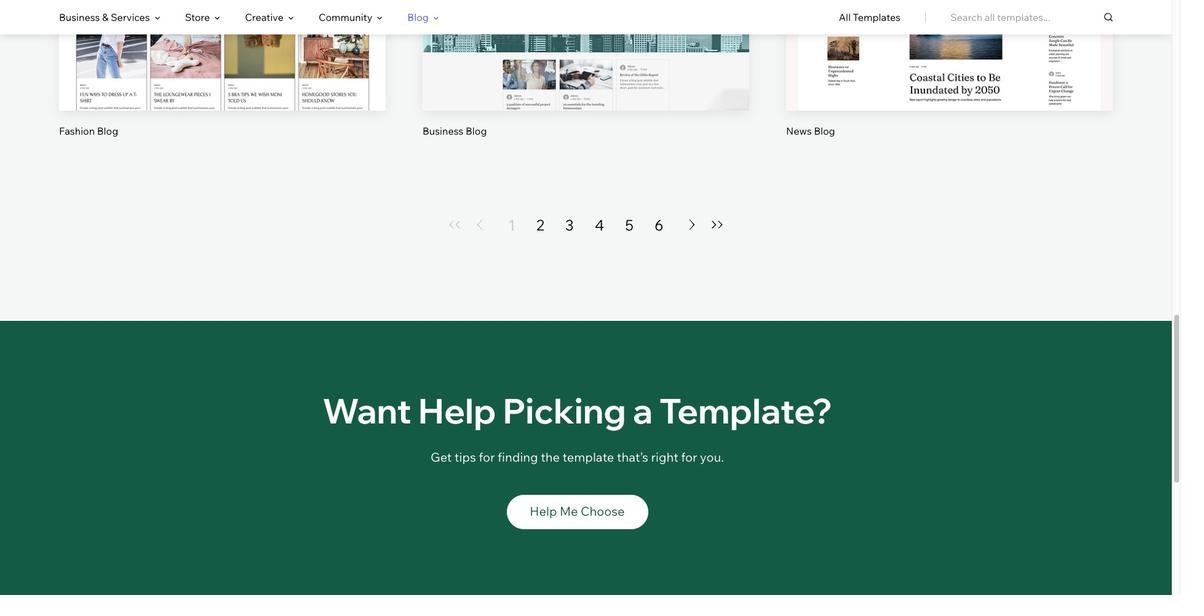 Task type: describe. For each thing, give the bounding box(es) containing it.
Search search field
[[950, 0, 1113, 34]]

business blog group
[[423, 0, 749, 138]]

templates
[[853, 11, 901, 23]]

want help picking a template?
[[322, 389, 832, 432]]

fashion blog group
[[59, 0, 386, 138]]

1 for from the left
[[479, 450, 495, 465]]

view for business blog
[[575, 36, 597, 48]]

the
[[541, 450, 560, 465]]

1 horizontal spatial help
[[530, 504, 557, 519]]

store
[[185, 11, 210, 23]]

a
[[633, 389, 653, 432]]

help me choose
[[530, 504, 625, 519]]

2 link
[[536, 215, 544, 235]]

tips
[[455, 450, 476, 465]]

blog for news blog
[[814, 125, 835, 137]]

news blog group
[[786, 0, 1113, 138]]

blog website templates - fashion blog image
[[59, 0, 386, 111]]

blog inside categories by subject element
[[407, 11, 429, 23]]

get
[[431, 450, 452, 465]]

that's
[[617, 450, 648, 465]]

5 link
[[625, 215, 634, 235]]

services
[[111, 11, 150, 23]]

you.
[[700, 450, 724, 465]]

view button for news blog
[[920, 27, 979, 57]]

help me choose link
[[507, 495, 648, 529]]

business blog
[[423, 125, 487, 137]]

blog for business blog
[[466, 125, 487, 137]]

5
[[625, 216, 634, 234]]

business for business blog
[[423, 125, 463, 137]]

view button for fashion blog
[[193, 27, 252, 57]]

news
[[786, 125, 812, 137]]



Task type: locate. For each thing, give the bounding box(es) containing it.
view for news blog
[[938, 36, 961, 48]]

0 horizontal spatial help
[[418, 389, 496, 432]]

right
[[651, 450, 678, 465]]

view inside the news blog group
[[938, 36, 961, 48]]

4
[[595, 216, 604, 234]]

help left me
[[530, 504, 557, 519]]

1 horizontal spatial view
[[575, 36, 597, 48]]

blog website templates - business blog image
[[423, 0, 749, 111]]

view inside fashion blog 'group'
[[211, 36, 234, 48]]

blog inside 'group'
[[97, 125, 118, 137]]

all templates
[[839, 11, 901, 23]]

all templates link
[[839, 1, 901, 34]]

view for fashion blog
[[211, 36, 234, 48]]

view inside business blog group
[[575, 36, 597, 48]]

view button inside the news blog group
[[920, 27, 979, 57]]

business & services
[[59, 11, 150, 23]]

picking
[[503, 389, 626, 432]]

4 link
[[595, 215, 604, 235]]

&
[[102, 11, 109, 23]]

for right tips
[[479, 450, 495, 465]]

3
[[565, 216, 574, 234]]

fashion blog
[[59, 125, 118, 137]]

business inside group
[[423, 125, 463, 137]]

categories. use the left and right arrow keys to navigate the menu element
[[0, 0, 1172, 34]]

1 horizontal spatial business
[[423, 125, 463, 137]]

business for business & services
[[59, 11, 100, 23]]

6
[[655, 216, 664, 234]]

creative
[[245, 11, 284, 23]]

news blog
[[786, 125, 835, 137]]

0 horizontal spatial view
[[211, 36, 234, 48]]

0 vertical spatial business
[[59, 11, 100, 23]]

blog
[[407, 11, 429, 23], [97, 125, 118, 137], [466, 125, 487, 137], [814, 125, 835, 137]]

2
[[536, 216, 544, 234]]

0 horizontal spatial view button
[[193, 27, 252, 57]]

help
[[418, 389, 496, 432], [530, 504, 557, 519]]

view button
[[193, 27, 252, 57], [557, 27, 615, 57], [920, 27, 979, 57]]

6 link
[[655, 215, 664, 235]]

template
[[563, 450, 614, 465]]

for
[[479, 450, 495, 465], [681, 450, 697, 465]]

1 vertical spatial business
[[423, 125, 463, 137]]

3 link
[[565, 215, 574, 235]]

last page image
[[710, 221, 724, 229]]

1 view button from the left
[[193, 27, 252, 57]]

view button for business blog
[[557, 27, 615, 57]]

1
[[508, 216, 515, 234]]

business
[[59, 11, 100, 23], [423, 125, 463, 137]]

None search field
[[950, 0, 1113, 34]]

blog website templates - news blog image
[[786, 0, 1113, 111]]

view button inside business blog group
[[557, 27, 615, 57]]

categories by subject element
[[59, 1, 439, 34]]

1 vertical spatial help
[[530, 504, 557, 519]]

3 view from the left
[[938, 36, 961, 48]]

2 horizontal spatial view button
[[920, 27, 979, 57]]

0 horizontal spatial business
[[59, 11, 100, 23]]

choose
[[581, 504, 625, 519]]

1 horizontal spatial view button
[[557, 27, 615, 57]]

1 view from the left
[[211, 36, 234, 48]]

2 for from the left
[[681, 450, 697, 465]]

blog for fashion blog
[[97, 125, 118, 137]]

help up tips
[[418, 389, 496, 432]]

template?
[[659, 389, 832, 432]]

for left you.
[[681, 450, 697, 465]]

0 vertical spatial help
[[418, 389, 496, 432]]

finding
[[498, 450, 538, 465]]

me
[[560, 504, 578, 519]]

business inside categories by subject element
[[59, 11, 100, 23]]

next page image
[[684, 220, 699, 230]]

2 horizontal spatial view
[[938, 36, 961, 48]]

community
[[319, 11, 372, 23]]

2 view button from the left
[[557, 27, 615, 57]]

2 view from the left
[[575, 36, 597, 48]]

view button inside fashion blog 'group'
[[193, 27, 252, 57]]

fashion
[[59, 125, 95, 137]]

want
[[322, 389, 411, 432]]

get tips for finding the template that's right for you.
[[431, 450, 724, 465]]

0 horizontal spatial for
[[479, 450, 495, 465]]

3 view button from the left
[[920, 27, 979, 57]]

view
[[211, 36, 234, 48], [575, 36, 597, 48], [938, 36, 961, 48]]

all
[[839, 11, 851, 23]]

1 horizontal spatial for
[[681, 450, 697, 465]]



Task type: vqa. For each thing, say whether or not it's contained in the screenshot.
you to the bottom
no



